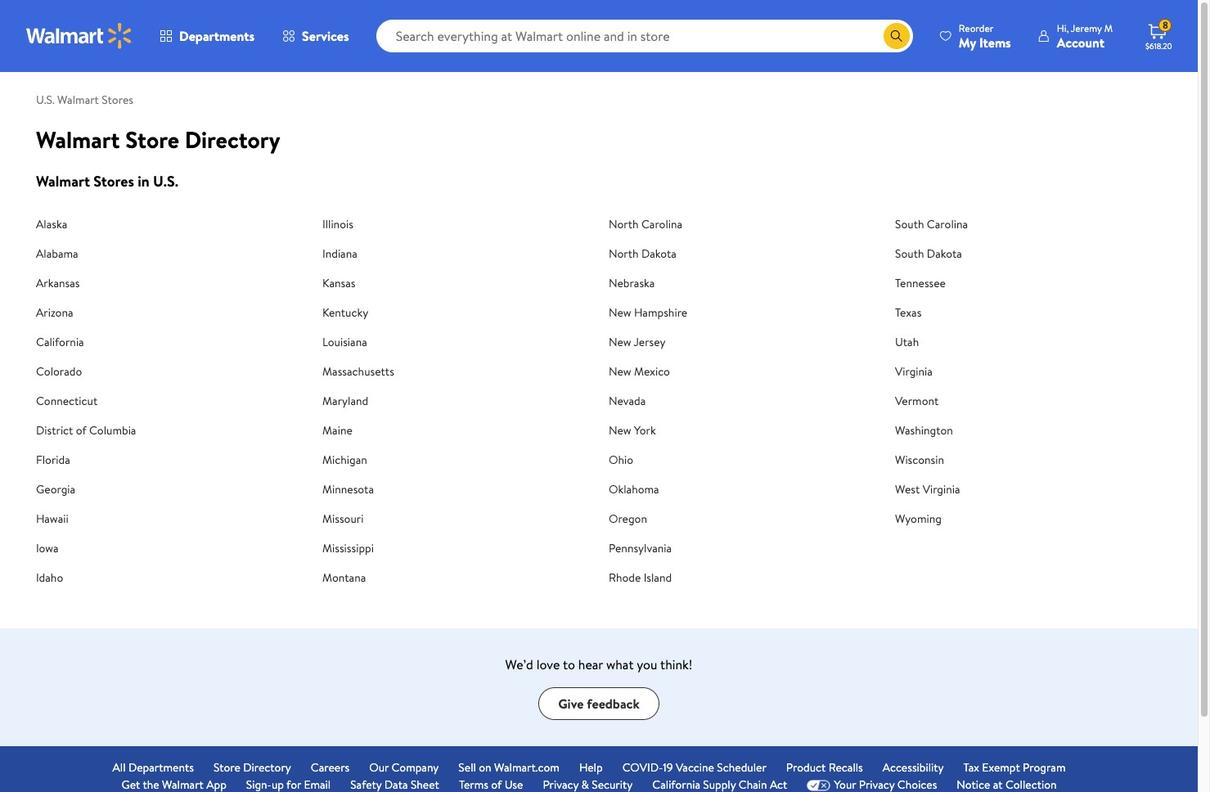 Task type: vqa. For each thing, say whether or not it's contained in the screenshot.
rightmost the U.S.
yes



Task type: locate. For each thing, give the bounding box(es) containing it.
virginia
[[895, 364, 933, 380], [923, 482, 960, 498]]

north up 'nebraska'
[[609, 246, 639, 262]]

washington
[[895, 423, 953, 439]]

west virginia link
[[895, 482, 1162, 498]]

departments inside popup button
[[179, 27, 255, 45]]

virginia right the west
[[923, 482, 960, 498]]

carolina up south dakota
[[927, 216, 968, 233]]

virginia up vermont
[[895, 364, 933, 380]]

1 vertical spatial walmart
[[36, 123, 120, 155]]

walmart down the walmart image
[[57, 92, 99, 108]]

u.s. down the walmart image
[[36, 92, 55, 108]]

m
[[1105, 21, 1113, 35]]

georgia
[[36, 482, 75, 498]]

alaska link
[[36, 216, 303, 233]]

hawaii
[[36, 511, 68, 527]]

all departments link
[[113, 760, 194, 777]]

new jersey
[[609, 334, 666, 351]]

2 north from the top
[[609, 246, 639, 262]]

we'd love to hear what you think!
[[505, 656, 693, 674]]

1 horizontal spatial carolina
[[927, 216, 968, 233]]

vermont
[[895, 393, 939, 410]]

minnesota link
[[322, 482, 589, 498]]

north dakota link
[[609, 246, 876, 262]]

carolina up north dakota
[[642, 216, 683, 233]]

1 vertical spatial north
[[609, 246, 639, 262]]

u.s.
[[36, 92, 55, 108], [153, 171, 178, 191]]

8
[[1163, 18, 1168, 32]]

stores up walmart store directory
[[102, 92, 133, 108]]

mississippi
[[322, 540, 374, 557]]

oregon
[[609, 511, 647, 527]]

stores
[[102, 92, 133, 108], [93, 171, 134, 191]]

1 horizontal spatial u.s.
[[153, 171, 178, 191]]

0 horizontal spatial carolina
[[642, 216, 683, 233]]

dakota for north dakota
[[642, 246, 677, 262]]

2 south from the top
[[895, 246, 924, 262]]

all
[[113, 760, 126, 776]]

search icon image
[[890, 29, 903, 43]]

$618.20
[[1146, 40, 1172, 52]]

departments button
[[146, 16, 269, 56]]

nebraska
[[609, 275, 655, 292]]

colorado link
[[36, 364, 303, 380]]

1 horizontal spatial dakota
[[927, 246, 962, 262]]

product recalls
[[786, 760, 863, 776]]

north for north carolina
[[609, 216, 639, 233]]

1 vertical spatial stores
[[93, 171, 134, 191]]

0 vertical spatial directory
[[185, 123, 280, 155]]

new left york
[[609, 423, 632, 439]]

all departments
[[113, 760, 194, 776]]

south up tennessee
[[895, 246, 924, 262]]

new left jersey
[[609, 334, 632, 351]]

walmart for store
[[36, 123, 120, 155]]

illinois
[[322, 216, 353, 233]]

2 new from the top
[[609, 334, 632, 351]]

walmart for stores
[[36, 171, 90, 191]]

product
[[786, 760, 826, 776]]

sell on walmart.com link
[[459, 760, 560, 777]]

help link
[[579, 760, 603, 777]]

store right the all departments
[[214, 760, 241, 776]]

new down 'nebraska'
[[609, 305, 632, 321]]

privacy choices icon image
[[807, 780, 831, 791]]

exempt
[[982, 760, 1020, 776]]

arizona link
[[36, 305, 303, 321]]

account
[[1057, 33, 1105, 51]]

19
[[663, 760, 673, 776]]

help
[[579, 760, 603, 776]]

florida link
[[36, 452, 303, 468]]

0 vertical spatial walmart
[[57, 92, 99, 108]]

u.s. right in
[[153, 171, 178, 191]]

directory
[[185, 123, 280, 155], [243, 760, 291, 776]]

north for north dakota
[[609, 246, 639, 262]]

walmart image
[[26, 23, 133, 49]]

new up nevada
[[609, 364, 632, 380]]

walmart down u.s. walmart stores
[[36, 123, 120, 155]]

store up in
[[125, 123, 179, 155]]

1 vertical spatial directory
[[243, 760, 291, 776]]

stores left in
[[93, 171, 134, 191]]

south carolina link
[[895, 216, 1162, 233]]

new for new jersey
[[609, 334, 632, 351]]

new for new york
[[609, 423, 632, 439]]

arkansas
[[36, 275, 80, 292]]

2 vertical spatial walmart
[[36, 171, 90, 191]]

1 south from the top
[[895, 216, 924, 233]]

north carolina
[[609, 216, 683, 233]]

2 carolina from the left
[[927, 216, 968, 233]]

1 vertical spatial south
[[895, 246, 924, 262]]

1 horizontal spatial store
[[214, 760, 241, 776]]

0 vertical spatial store
[[125, 123, 179, 155]]

colorado
[[36, 364, 82, 380]]

1 new from the top
[[609, 305, 632, 321]]

give
[[558, 695, 584, 713]]

1 vertical spatial departments
[[128, 760, 194, 776]]

south up south dakota
[[895, 216, 924, 233]]

0 vertical spatial south
[[895, 216, 924, 233]]

new hampshire link
[[609, 305, 876, 321]]

north
[[609, 216, 639, 233], [609, 246, 639, 262]]

our company
[[369, 760, 439, 776]]

missouri link
[[322, 511, 589, 527]]

0 horizontal spatial dakota
[[642, 246, 677, 262]]

carolina
[[642, 216, 683, 233], [927, 216, 968, 233]]

think!
[[660, 656, 693, 674]]

connecticut link
[[36, 393, 303, 410]]

kentucky
[[322, 305, 368, 321]]

new hampshire
[[609, 305, 688, 321]]

tax exempt program
[[964, 760, 1066, 776]]

dakota down 'north carolina'
[[642, 246, 677, 262]]

1 dakota from the left
[[642, 246, 677, 262]]

carolina for south carolina
[[927, 216, 968, 233]]

walmart up alaska
[[36, 171, 90, 191]]

4 new from the top
[[609, 423, 632, 439]]

3 new from the top
[[609, 364, 632, 380]]

kansas link
[[322, 275, 589, 292]]

indiana
[[322, 246, 358, 262]]

love
[[537, 656, 560, 674]]

on
[[479, 760, 492, 776]]

to
[[563, 656, 575, 674]]

1 vertical spatial virginia
[[923, 482, 960, 498]]

rhode island link
[[609, 570, 876, 586]]

reorder my items
[[959, 21, 1011, 51]]

0 vertical spatial departments
[[179, 27, 255, 45]]

iowa
[[36, 540, 59, 557]]

2 dakota from the left
[[927, 246, 962, 262]]

carolina for north carolina
[[642, 216, 683, 233]]

nevada
[[609, 393, 646, 410]]

1 vertical spatial store
[[214, 760, 241, 776]]

sell on walmart.com
[[459, 760, 560, 776]]

maryland
[[322, 393, 368, 410]]

0 vertical spatial u.s.
[[36, 92, 55, 108]]

0 vertical spatial north
[[609, 216, 639, 233]]

north carolina link
[[609, 216, 876, 233]]

directory inside store directory link
[[243, 760, 291, 776]]

0 horizontal spatial store
[[125, 123, 179, 155]]

1 carolina from the left
[[642, 216, 683, 233]]

north up north dakota
[[609, 216, 639, 233]]

west
[[895, 482, 920, 498]]

accessibility link
[[883, 760, 944, 777]]

dakota down south carolina
[[927, 246, 962, 262]]

we'd
[[505, 656, 533, 674]]

ohio
[[609, 452, 633, 468]]

1 north from the top
[[609, 216, 639, 233]]

recalls
[[829, 760, 863, 776]]



Task type: describe. For each thing, give the bounding box(es) containing it.
district of columbia link
[[36, 423, 303, 439]]

walmart.com
[[494, 760, 560, 776]]

mexico
[[634, 364, 670, 380]]

district of columbia
[[36, 423, 136, 439]]

hi,
[[1057, 21, 1069, 35]]

8 $618.20
[[1146, 18, 1172, 52]]

indiana link
[[322, 246, 589, 262]]

montana
[[322, 570, 366, 586]]

maine link
[[322, 423, 589, 439]]

store inside store directory link
[[214, 760, 241, 776]]

maine
[[322, 423, 353, 439]]

ohio link
[[609, 452, 876, 468]]

kansas
[[322, 275, 356, 292]]

careers link
[[311, 760, 350, 777]]

washington link
[[895, 423, 1162, 439]]

south for south carolina
[[895, 216, 924, 233]]

idaho
[[36, 570, 63, 586]]

california link
[[36, 334, 303, 351]]

california
[[36, 334, 84, 351]]

1 vertical spatial u.s.
[[153, 171, 178, 191]]

pennsylvania link
[[609, 540, 876, 557]]

mississippi link
[[322, 540, 589, 557]]

louisiana link
[[322, 334, 589, 351]]

louisiana
[[322, 334, 367, 351]]

arkansas link
[[36, 275, 303, 292]]

new for new mexico
[[609, 364, 632, 380]]

dakota for south dakota
[[927, 246, 962, 262]]

give feedback
[[558, 695, 640, 713]]

scheduler
[[717, 760, 767, 776]]

Walmart Site-Wide search field
[[376, 20, 913, 52]]

sell
[[459, 760, 476, 776]]

0 horizontal spatial u.s.
[[36, 92, 55, 108]]

york
[[634, 423, 656, 439]]

tax
[[964, 760, 980, 776]]

new york
[[609, 423, 656, 439]]

tennessee
[[895, 275, 946, 292]]

0 vertical spatial stores
[[102, 92, 133, 108]]

nebraska link
[[609, 275, 876, 292]]

columbia
[[89, 423, 136, 439]]

hi, jeremy m account
[[1057, 21, 1113, 51]]

new for new hampshire
[[609, 305, 632, 321]]

u.s. walmart stores
[[36, 92, 133, 108]]

new jersey link
[[609, 334, 876, 351]]

connecticut
[[36, 393, 98, 410]]

pennsylvania
[[609, 540, 672, 557]]

texas
[[895, 305, 922, 321]]

hawaii link
[[36, 511, 303, 527]]

utah
[[895, 334, 919, 351]]

feedback
[[587, 695, 640, 713]]

maryland link
[[322, 393, 589, 410]]

kentucky link
[[322, 305, 589, 321]]

our
[[369, 760, 389, 776]]

jeremy
[[1071, 21, 1102, 35]]

what
[[606, 656, 634, 674]]

vermont link
[[895, 393, 1162, 410]]

in
[[138, 171, 150, 191]]

texas link
[[895, 305, 1162, 321]]

minnesota
[[322, 482, 374, 498]]

island
[[644, 570, 672, 586]]

rhode island
[[609, 570, 672, 586]]

reorder
[[959, 21, 994, 35]]

utah link
[[895, 334, 1162, 351]]

oregon link
[[609, 511, 876, 527]]

alabama
[[36, 246, 78, 262]]

tennessee link
[[895, 275, 1162, 292]]

missouri
[[322, 511, 364, 527]]

montana link
[[322, 570, 589, 586]]

illinois link
[[322, 216, 589, 233]]

hampshire
[[634, 305, 688, 321]]

nevada link
[[609, 393, 876, 410]]

program
[[1023, 760, 1066, 776]]

massachusetts link
[[322, 364, 589, 380]]

product recalls link
[[786, 760, 863, 777]]

massachusetts
[[322, 364, 394, 380]]

vaccine
[[676, 760, 714, 776]]

0 vertical spatial virginia
[[895, 364, 933, 380]]

store directory
[[214, 760, 291, 776]]

company
[[392, 760, 439, 776]]

georgia link
[[36, 482, 303, 498]]

covid-19 vaccine scheduler
[[622, 760, 767, 776]]

district
[[36, 423, 73, 439]]

Search search field
[[376, 20, 913, 52]]

arizona
[[36, 305, 73, 321]]

south carolina
[[895, 216, 968, 233]]

south dakota link
[[895, 246, 1162, 262]]

hear
[[578, 656, 603, 674]]

rhode
[[609, 570, 641, 586]]

tax exempt program link
[[964, 760, 1066, 777]]

wyoming
[[895, 511, 942, 527]]

south for south dakota
[[895, 246, 924, 262]]



